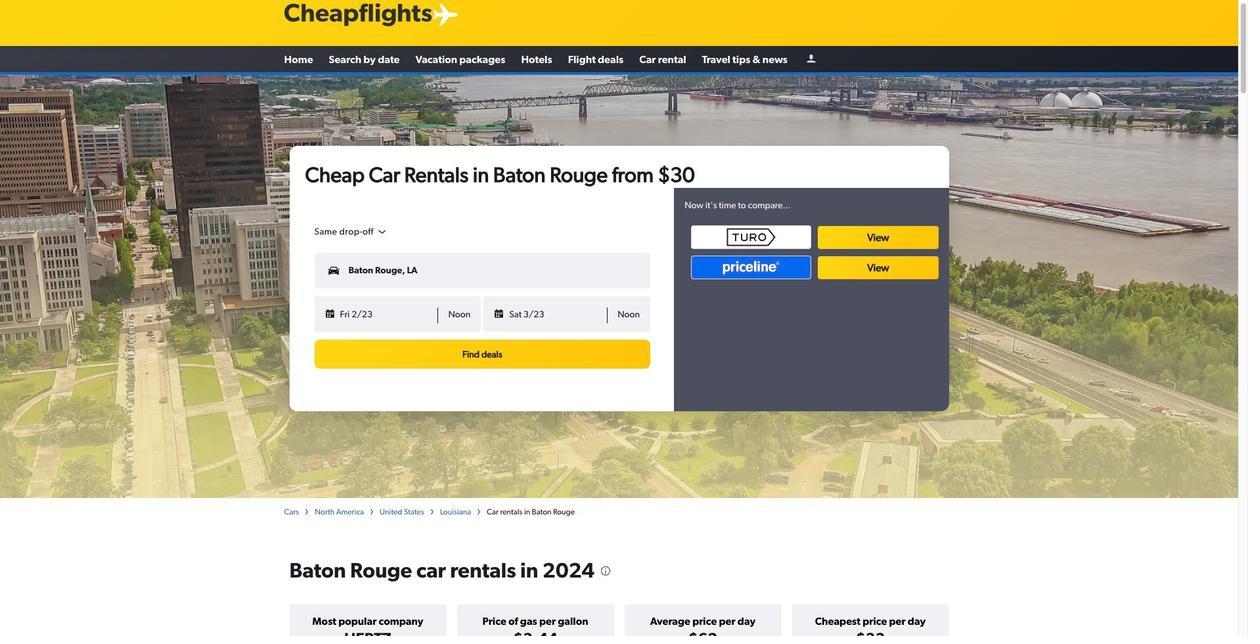 Task type: vqa. For each thing, say whether or not it's contained in the screenshot.
Start date calendar input Use left and right arrow keys to change day. Use up and down arrow keys to change week. tab
no



Task type: locate. For each thing, give the bounding box(es) containing it.
baton rouge image
[[0, 75, 1239, 498]]

None text field
[[314, 253, 651, 288]]

None text field
[[314, 296, 651, 332]]

expedia image
[[721, 256, 786, 271]]



Task type: describe. For each thing, give the bounding box(es) containing it.
turo image
[[691, 225, 812, 249]]

autoeurope image
[[837, 258, 903, 269]]

Car drop-off location Same drop-off field
[[314, 226, 388, 238]]

priceline image
[[691, 256, 812, 279]]



